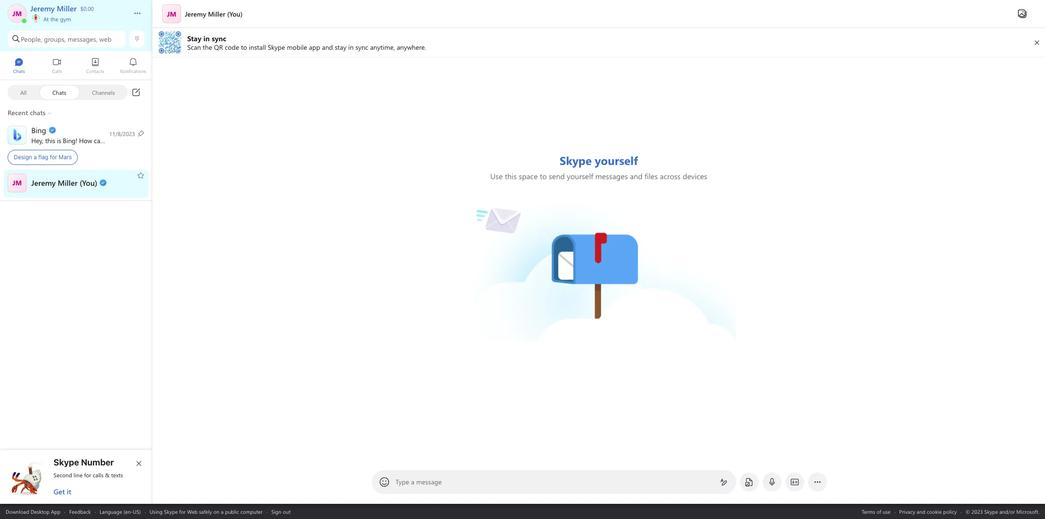 Task type: locate. For each thing, give the bounding box(es) containing it.
people,
[[21, 34, 42, 43]]

1 horizontal spatial skype
[[164, 508, 178, 515]]

for right flag
[[50, 154, 57, 161]]

0 vertical spatial a
[[34, 154, 37, 161]]

channels
[[92, 88, 115, 96]]

1 vertical spatial skype
[[164, 508, 178, 515]]

this
[[45, 136, 55, 145]]

2 vertical spatial a
[[221, 508, 224, 515]]

download desktop app
[[6, 508, 60, 515]]

for left web
[[179, 508, 186, 515]]

gym
[[60, 15, 71, 23]]

1 vertical spatial a
[[411, 477, 415, 486]]

a left flag
[[34, 154, 37, 161]]

2 horizontal spatial for
[[179, 508, 186, 515]]

tab list
[[0, 54, 152, 80]]

for inside skype number 'element'
[[84, 471, 91, 479]]

1 horizontal spatial a
[[221, 508, 224, 515]]

at the gym
[[42, 15, 71, 23]]

type a message
[[396, 477, 442, 486]]

1 vertical spatial for
[[84, 471, 91, 479]]

&
[[105, 471, 110, 479]]

line
[[74, 471, 83, 479]]

hey,
[[31, 136, 43, 145]]

0 vertical spatial skype
[[54, 458, 79, 467]]

for
[[50, 154, 57, 161], [84, 471, 91, 479], [179, 508, 186, 515]]

skype
[[54, 458, 79, 467], [164, 508, 178, 515]]

feedback
[[69, 508, 91, 515]]

is
[[57, 136, 61, 145]]

0 horizontal spatial skype
[[54, 458, 79, 467]]

for for using skype for web safely on a public computer
[[179, 508, 186, 515]]

0 horizontal spatial for
[[50, 154, 57, 161]]

web
[[187, 508, 198, 515]]

flag
[[38, 154, 48, 161]]

privacy and cookie policy
[[900, 508, 957, 515]]

people, groups, messages, web
[[21, 34, 111, 43]]

for for second line for calls & texts
[[84, 471, 91, 479]]

0 horizontal spatial a
[[34, 154, 37, 161]]

sign out link
[[271, 508, 291, 515]]

2 vertical spatial for
[[179, 508, 186, 515]]

for right line
[[84, 471, 91, 479]]

a
[[34, 154, 37, 161], [411, 477, 415, 486], [221, 508, 224, 515]]

skype inside 'element'
[[54, 458, 79, 467]]

skype right using on the bottom left
[[164, 508, 178, 515]]

chats
[[52, 88, 66, 96]]

a right 'on'
[[221, 508, 224, 515]]

the
[[50, 15, 58, 23]]

out
[[283, 508, 291, 515]]

terms
[[862, 508, 875, 515]]

skype up second
[[54, 458, 79, 467]]

(en-
[[124, 508, 133, 515]]

download
[[6, 508, 29, 515]]

using skype for web safely on a public computer
[[150, 508, 263, 515]]

feedback link
[[69, 508, 91, 515]]

safely
[[199, 508, 212, 515]]

at the gym button
[[30, 0, 124, 23]]

policy
[[944, 508, 957, 515]]

privacy
[[900, 508, 916, 515]]

groups,
[[44, 34, 66, 43]]

second
[[54, 471, 72, 479]]

using
[[150, 508, 163, 515]]

a for flag
[[34, 154, 37, 161]]

people, groups, messages, web button
[[8, 30, 126, 47]]

it
[[67, 487, 71, 496]]

1 horizontal spatial for
[[84, 471, 91, 479]]

2 horizontal spatial a
[[411, 477, 415, 486]]

bing
[[63, 136, 76, 145]]

a right the type on the left of the page
[[411, 477, 415, 486]]



Task type: describe. For each thing, give the bounding box(es) containing it.
get it
[[54, 487, 71, 496]]

today?
[[135, 136, 154, 145]]

help
[[109, 136, 121, 145]]

web
[[99, 34, 111, 43]]

a for message
[[411, 477, 415, 486]]

hey, this is bing ! how can i help you today?
[[31, 136, 156, 145]]

use
[[883, 508, 891, 515]]

privacy and cookie policy link
[[900, 508, 957, 515]]

desktop
[[31, 508, 50, 515]]

Type a message text field
[[396, 477, 712, 487]]

download desktop app link
[[6, 508, 60, 515]]

skype number element
[[8, 458, 145, 496]]

computer
[[240, 508, 263, 515]]

using skype for web safely on a public computer link
[[150, 508, 263, 515]]

cookie
[[927, 508, 942, 515]]

language
[[100, 508, 122, 515]]

app
[[51, 508, 60, 515]]

public
[[225, 508, 239, 515]]

at
[[43, 15, 49, 23]]

sign
[[271, 508, 282, 515]]

0 vertical spatial for
[[50, 154, 57, 161]]

us)
[[133, 508, 141, 515]]

can
[[94, 136, 104, 145]]

second line for calls & texts
[[54, 471, 123, 479]]

you
[[123, 136, 134, 145]]

!
[[76, 136, 77, 145]]

terms of use link
[[862, 508, 891, 515]]

sign out
[[271, 508, 291, 515]]

calls
[[93, 471, 104, 479]]

language (en-us)
[[100, 508, 141, 515]]

all
[[20, 88, 27, 96]]

message
[[416, 477, 442, 486]]

skype number
[[54, 458, 114, 467]]

language (en-us) link
[[100, 508, 141, 515]]

texts
[[111, 471, 123, 479]]

design a flag for mars
[[14, 154, 72, 161]]

number
[[81, 458, 114, 467]]

and
[[917, 508, 926, 515]]

terms of use
[[862, 508, 891, 515]]

get
[[54, 487, 65, 496]]

on
[[214, 508, 220, 515]]

design
[[14, 154, 32, 161]]

of
[[877, 508, 881, 515]]

i
[[106, 136, 107, 145]]

how
[[79, 136, 92, 145]]

type
[[396, 477, 409, 486]]

mars
[[59, 154, 72, 161]]

messages,
[[68, 34, 98, 43]]



Task type: vqa. For each thing, say whether or not it's contained in the screenshot.
the a corresponding to flag
yes



